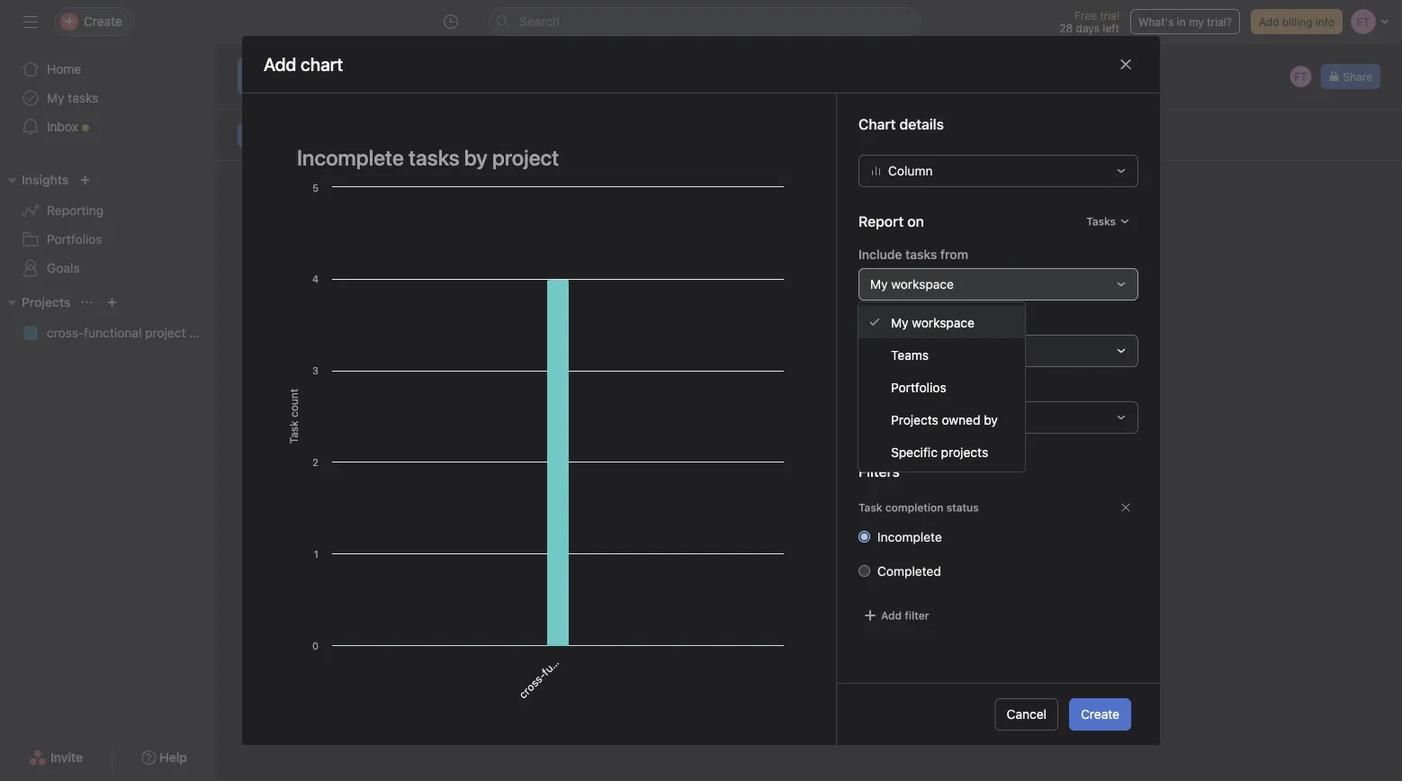 Task type: describe. For each thing, give the bounding box(es) containing it.
my tasks link
[[11, 84, 205, 113]]

Incomplete radio
[[859, 531, 871, 543]]

projects for projects owned by
[[891, 412, 939, 427]]

axis for y-
[[872, 380, 896, 395]]

add for add chart
[[510, 349, 530, 362]]

share
[[1344, 70, 1373, 83]]

report image
[[249, 66, 270, 87]]

functional
[[84, 326, 142, 340]]

add for add filter
[[882, 609, 902, 622]]

my workspace inside "link"
[[891, 315, 975, 330]]

my for my tasks link
[[47, 90, 64, 105]]

task
[[859, 501, 883, 514]]

teams link
[[859, 339, 1026, 371]]

add chart
[[510, 349, 559, 362]]

my
[[1190, 15, 1205, 28]]

what's in my trial? button
[[1131, 9, 1241, 34]]

add chart
[[264, 53, 343, 75]]

Completed radio
[[859, 565, 871, 577]]

in
[[1178, 15, 1187, 28]]

what's in my trial?
[[1139, 15, 1233, 28]]

projects element
[[0, 286, 216, 351]]

inbox
[[47, 119, 78, 134]]

filter
[[905, 609, 930, 622]]

workspace inside dropdown button
[[892, 277, 954, 292]]

report on
[[859, 213, 925, 230]]

close image
[[1119, 57, 1134, 72]]

insights button
[[0, 169, 69, 191]]

specific projects link
[[859, 436, 1026, 468]]

status
[[947, 501, 979, 514]]

my inside dropdown button
[[871, 277, 888, 292]]

cross-functional project plan
[[47, 326, 214, 340]]

task completion status
[[859, 501, 979, 514]]

incomplete
[[878, 530, 943, 545]]

y-axis
[[859, 380, 896, 395]]

my tasks
[[47, 90, 98, 105]]

include tasks from
[[859, 247, 969, 262]]

tasks button
[[1079, 209, 1139, 234]]

hide sidebar image
[[23, 14, 38, 29]]

left
[[1103, 22, 1120, 34]]

trial?
[[1208, 15, 1233, 28]]

home
[[47, 62, 81, 77]]

0 vertical spatial reporting link
[[295, 54, 352, 74]]

ft button
[[1289, 64, 1314, 89]]

search list box
[[489, 7, 921, 36]]

filters
[[859, 463, 900, 480]]

my for my workspace "link"
[[891, 315, 909, 330]]

add filter button
[[859, 603, 934, 628]]

goals
[[47, 261, 80, 276]]

tasks for include
[[906, 247, 938, 262]]

create
[[1082, 707, 1120, 722]]

tasks
[[1087, 215, 1117, 228]]

a button to remove the filter image
[[1121, 502, 1132, 513]]

projects
[[942, 445, 989, 459]]

create button
[[1070, 699, 1132, 731]]

0 horizontal spatial reporting link
[[11, 196, 205, 225]]

projects for projects
[[22, 295, 71, 310]]

free trial 28 days left
[[1060, 9, 1120, 34]]

1 horizontal spatial portfolios
[[891, 380, 947, 395]]

cancel button
[[996, 699, 1059, 731]]

search
[[520, 14, 560, 29]]



Task type: vqa. For each thing, say whether or not it's contained in the screenshot.
Free
yes



Task type: locate. For each thing, give the bounding box(es) containing it.
1 horizontal spatial projects
[[891, 412, 939, 427]]

portfolios link for goals link at the top of page
[[11, 225, 205, 254]]

projects up cross-
[[22, 295, 71, 310]]

invite
[[50, 751, 83, 765]]

inbox link
[[11, 113, 205, 141]]

column
[[889, 163, 933, 178]]

my
[[47, 90, 64, 105], [871, 277, 888, 292], [891, 315, 909, 330]]

1 horizontal spatial reporting link
[[295, 54, 352, 74]]

y-
[[859, 380, 872, 395]]

specific
[[891, 445, 938, 459]]

0 vertical spatial my
[[47, 90, 64, 105]]

0 horizontal spatial portfolios
[[47, 232, 102, 247]]

workspace down include tasks from
[[892, 277, 954, 292]]

teams
[[891, 347, 929, 362]]

Incomplete tasks by project text field
[[285, 137, 793, 178]]

projects
[[22, 295, 71, 310], [891, 412, 939, 427]]

my down include
[[871, 277, 888, 292]]

add chart button
[[270, 183, 799, 493]]

0 horizontal spatial reporting
[[47, 203, 104, 218]]

1 vertical spatial my workspace
[[891, 315, 975, 330]]

add inside dropdown button
[[882, 609, 902, 622]]

my workspace inside dropdown button
[[871, 277, 954, 292]]

add
[[1260, 15, 1280, 28], [510, 349, 530, 362], [882, 609, 902, 622]]

1 horizontal spatial tasks
[[906, 247, 938, 262]]

chart details
[[859, 116, 945, 133]]

0 horizontal spatial add
[[510, 349, 530, 362]]

reporting inside insights element
[[47, 203, 104, 218]]

0 vertical spatial reporting
[[295, 56, 352, 71]]

show options image
[[432, 79, 446, 94]]

0 horizontal spatial tasks
[[68, 90, 98, 105]]

include
[[859, 247, 903, 262]]

add to starred image
[[457, 79, 472, 94]]

share button
[[1321, 64, 1381, 89]]

insights
[[22, 172, 69, 187]]

portfolios down teams
[[891, 380, 947, 395]]

1 vertical spatial add
[[510, 349, 530, 362]]

workspace
[[892, 277, 954, 292], [912, 315, 975, 330]]

workspace inside "link"
[[912, 315, 975, 330]]

add for add billing info
[[1260, 15, 1280, 28]]

1 vertical spatial portfolios link
[[859, 371, 1026, 403]]

1 vertical spatial reporting
[[47, 203, 104, 218]]

my workspace link
[[859, 306, 1026, 339]]

reporting link up new dashboard
[[295, 54, 352, 74]]

add billing info button
[[1252, 9, 1344, 34]]

my workspace down include tasks from
[[871, 277, 954, 292]]

home link
[[11, 55, 205, 84]]

trial
[[1101, 9, 1120, 22]]

x-
[[859, 314, 873, 329]]

projects owned by
[[891, 412, 998, 427]]

projects up specific
[[891, 412, 939, 427]]

column button
[[859, 155, 1139, 187]]

tasks down the home
[[68, 90, 98, 105]]

my inside the 'global' element
[[47, 90, 64, 105]]

reporting
[[295, 56, 352, 71], [47, 203, 104, 218]]

search button
[[489, 7, 921, 36]]

axis up teams
[[873, 314, 896, 329]]

cross-functional project plan link
[[11, 319, 214, 348]]

1 horizontal spatial my
[[871, 277, 888, 292]]

plan
[[189, 326, 214, 340]]

0 vertical spatial portfolios link
[[11, 225, 205, 254]]

goals link
[[11, 254, 205, 283]]

my workspace button
[[859, 268, 1139, 301]]

portfolios link up projects owned by
[[859, 371, 1026, 403]]

0 horizontal spatial projects
[[22, 295, 71, 310]]

my inside "link"
[[891, 315, 909, 330]]

1 vertical spatial reporting link
[[11, 196, 205, 225]]

global element
[[0, 44, 216, 152]]

project
[[145, 326, 186, 340]]

2 horizontal spatial add
[[1260, 15, 1280, 28]]

my up inbox
[[47, 90, 64, 105]]

0 vertical spatial workspace
[[892, 277, 954, 292]]

free
[[1075, 9, 1098, 22]]

ft
[[1295, 70, 1308, 83]]

tasks left from
[[906, 247, 938, 262]]

0 vertical spatial projects
[[22, 295, 71, 310]]

workspace up teams "link"
[[912, 315, 975, 330]]

my workspace up teams "link"
[[891, 315, 975, 330]]

1 vertical spatial portfolios
[[891, 380, 947, 395]]

add left chart
[[510, 349, 530, 362]]

portfolios link up goals
[[11, 225, 205, 254]]

0 vertical spatial tasks
[[68, 90, 98, 105]]

axis for x-
[[873, 314, 896, 329]]

0 vertical spatial axis
[[873, 314, 896, 329]]

portfolios
[[47, 232, 102, 247], [891, 380, 947, 395]]

1 horizontal spatial portfolios link
[[859, 371, 1026, 403]]

completed
[[878, 564, 942, 579]]

what's
[[1139, 15, 1175, 28]]

reporting link up goals link at the top of page
[[11, 196, 205, 225]]

projects button
[[0, 292, 71, 313]]

1 horizontal spatial reporting
[[295, 56, 352, 71]]

owned
[[942, 412, 981, 427]]

info
[[1316, 15, 1335, 28]]

add left filter
[[882, 609, 902, 622]]

2 vertical spatial add
[[882, 609, 902, 622]]

my up teams
[[891, 315, 909, 330]]

invite button
[[17, 742, 95, 774]]

reporting up new dashboard
[[295, 56, 352, 71]]

projects owned by link
[[859, 403, 1026, 436]]

from
[[941, 247, 969, 262]]

axis
[[873, 314, 896, 329], [872, 380, 896, 395]]

add billing info
[[1260, 15, 1335, 28]]

by
[[984, 412, 998, 427]]

1 horizontal spatial add
[[882, 609, 902, 622]]

axis down teams
[[872, 380, 896, 395]]

0 horizontal spatial my
[[47, 90, 64, 105]]

tasks inside the 'global' element
[[68, 90, 98, 105]]

portfolios inside insights element
[[47, 232, 102, 247]]

days
[[1077, 22, 1100, 34]]

tasks for my
[[68, 90, 98, 105]]

new dashboard
[[295, 76, 423, 97]]

0 vertical spatial my workspace
[[871, 277, 954, 292]]

specific projects
[[891, 445, 989, 459]]

cancel
[[1007, 707, 1047, 722]]

1 vertical spatial tasks
[[906, 247, 938, 262]]

portfolios link for projects owned by link
[[859, 371, 1026, 403]]

2 horizontal spatial my
[[891, 315, 909, 330]]

1 vertical spatial my
[[871, 277, 888, 292]]

0 vertical spatial portfolios
[[47, 232, 102, 247]]

portfolios link
[[11, 225, 205, 254], [859, 371, 1026, 403]]

add filter
[[882, 609, 930, 622]]

x-axis
[[859, 314, 896, 329]]

cross-
[[47, 326, 84, 340]]

projects inside dropdown button
[[22, 295, 71, 310]]

completion
[[886, 501, 944, 514]]

reporting link
[[295, 54, 352, 74], [11, 196, 205, 225]]

portfolios up goals
[[47, 232, 102, 247]]

1 vertical spatial axis
[[872, 380, 896, 395]]

add left billing
[[1260, 15, 1280, 28]]

insights element
[[0, 164, 216, 286]]

0 horizontal spatial portfolios link
[[11, 225, 205, 254]]

28
[[1060, 22, 1074, 34]]

0 vertical spatial add
[[1260, 15, 1280, 28]]

billing
[[1283, 15, 1313, 28]]

my workspace
[[871, 277, 954, 292], [891, 315, 975, 330]]

reporting down insights
[[47, 203, 104, 218]]

tasks
[[68, 90, 98, 105], [906, 247, 938, 262]]

2 vertical spatial my
[[891, 315, 909, 330]]

1 vertical spatial workspace
[[912, 315, 975, 330]]

1 vertical spatial projects
[[891, 412, 939, 427]]

chart
[[533, 349, 559, 362]]



